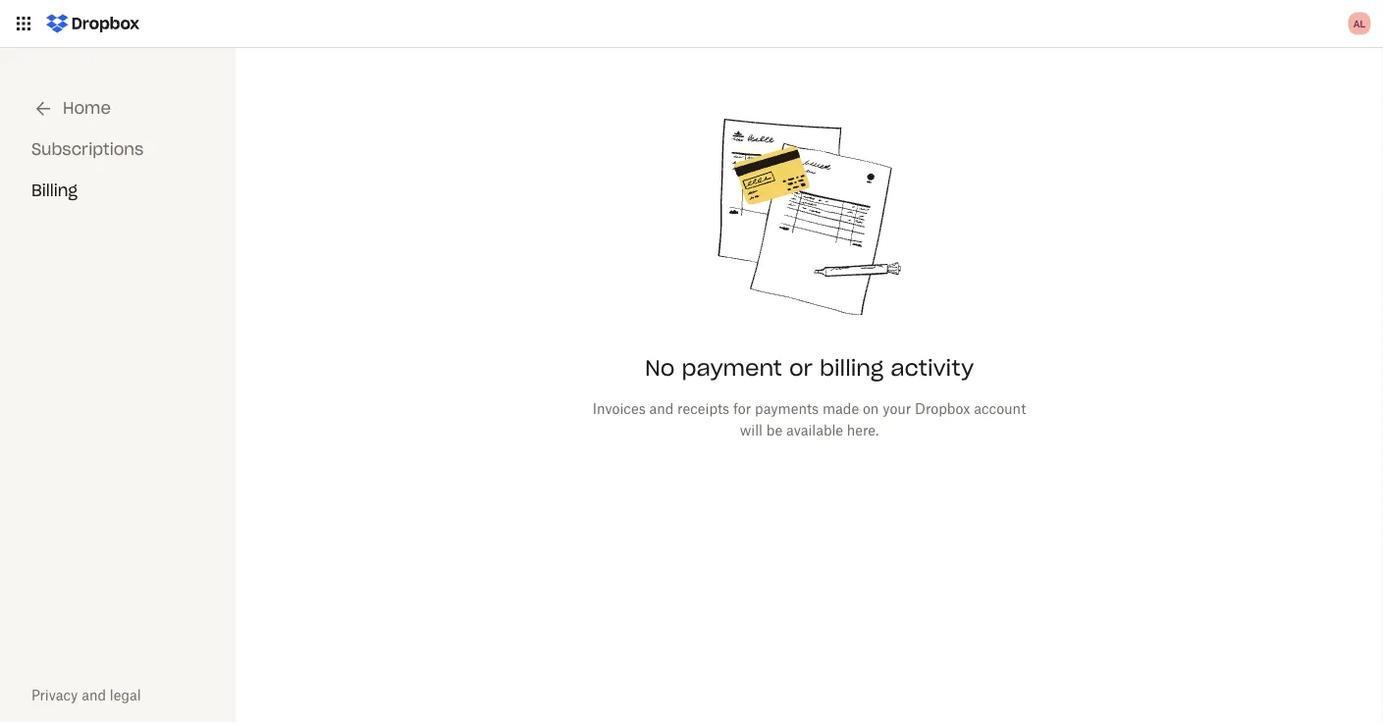 Task type: vqa. For each thing, say whether or not it's contained in the screenshot.
THE 'PAYMENTS'
yes



Task type: locate. For each thing, give the bounding box(es) containing it.
subscriptions link
[[31, 139, 144, 159]]

activity
[[891, 355, 974, 382]]

privacy and legal
[[31, 687, 141, 704]]

and
[[650, 400, 674, 417], [82, 687, 106, 704]]

invoices
[[593, 400, 646, 417]]

receipts
[[678, 400, 730, 417]]

and inside invoices and receipts for payments made on your dropbox account will be available here.
[[650, 400, 674, 417]]

and for privacy
[[82, 687, 106, 704]]

or
[[789, 355, 813, 382]]

0 vertical spatial and
[[650, 400, 674, 417]]

privacy
[[31, 687, 78, 704]]

made
[[823, 400, 859, 417]]

and left legal
[[82, 687, 106, 704]]

dropbox logo image
[[39, 8, 146, 39]]

and down no
[[650, 400, 674, 417]]

1 horizontal spatial and
[[650, 400, 674, 417]]

here.
[[847, 422, 879, 439]]

home
[[63, 98, 111, 118]]

0 horizontal spatial and
[[82, 687, 106, 704]]

be
[[767, 422, 783, 439]]

legal
[[110, 687, 141, 704]]

1 vertical spatial and
[[82, 687, 106, 704]]



Task type: describe. For each thing, give the bounding box(es) containing it.
al button
[[1345, 8, 1376, 39]]

on
[[863, 400, 879, 417]]

privacy and legal link
[[31, 687, 141, 704]]

billing
[[31, 180, 78, 200]]

your
[[883, 400, 912, 417]]

no
[[645, 355, 675, 382]]

account
[[974, 400, 1027, 417]]

al
[[1354, 17, 1366, 29]]

billing link
[[30, 179, 79, 201]]

no payment or billing activity
[[645, 355, 974, 382]]

home link
[[31, 97, 111, 121]]

will
[[740, 422, 763, 439]]

invoices and receipts for payments made on your dropbox account will be available here.
[[593, 400, 1027, 439]]

payment
[[682, 355, 783, 382]]

billing
[[820, 355, 884, 382]]

for
[[734, 400, 752, 417]]

dropbox
[[915, 400, 971, 417]]

and for invoices
[[650, 400, 674, 417]]

available
[[787, 422, 844, 439]]

payments
[[755, 400, 819, 417]]

subscriptions
[[31, 139, 144, 159]]



